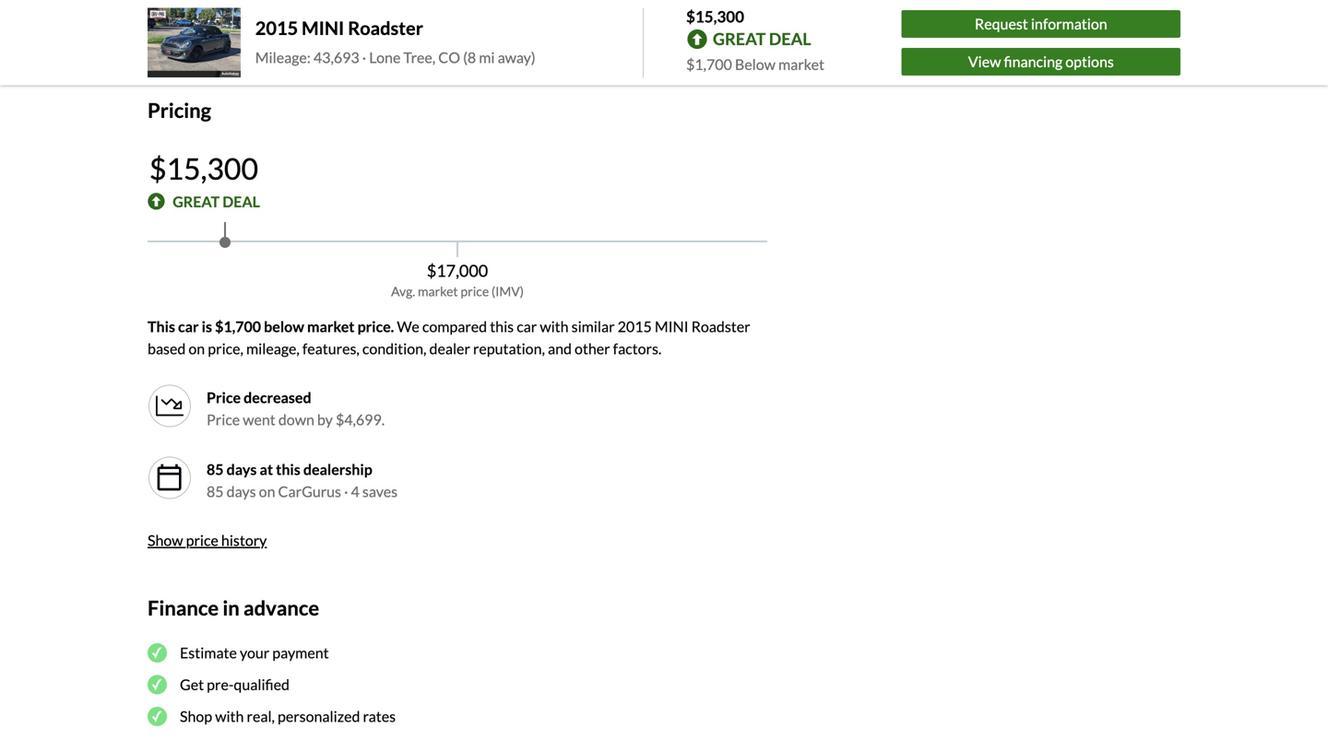 Task type: describe. For each thing, give the bounding box(es) containing it.
1 price from the top
[[207, 389, 241, 407]]

1 vertical spatial $1,700
[[215, 318, 261, 336]]

information
[[1031, 15, 1108, 33]]

show price history
[[148, 532, 267, 550]]

avg.
[[391, 284, 415, 299]]

real,
[[247, 708, 275, 726]]

went
[[243, 411, 276, 429]]

shop with real, personalized rates
[[180, 708, 396, 726]]

request
[[975, 15, 1029, 33]]

dealer
[[430, 340, 470, 358]]

rates
[[363, 708, 396, 726]]

1 car from the left
[[178, 318, 199, 336]]

pricing
[[148, 98, 211, 122]]

vehicle
[[355, 34, 400, 52]]

4
[[351, 483, 360, 501]]

down
[[279, 411, 314, 429]]

price decreased price went down by $4,699.
[[207, 389, 385, 429]]

financing
[[1004, 52, 1063, 70]]

qualified
[[234, 676, 290, 694]]

away)
[[498, 48, 536, 66]]

(8
[[463, 48, 476, 66]]

43,693
[[314, 48, 360, 66]]

saves
[[363, 483, 398, 501]]

(imv)
[[492, 284, 524, 299]]

mini inside the 2015 mini roadster mileage: 43,693 · lone tree, co (8 mi away)
[[302, 17, 344, 39]]

co
[[439, 48, 460, 66]]

shop
[[180, 708, 212, 726]]

mini inside we compared this car with similar 2015 mini roadster based on price, mileage, features, condition, dealer reputation, and other factors.
[[655, 318, 689, 336]]

$4,699.
[[336, 411, 385, 429]]

car inside we compared this car with similar 2015 mini roadster based on price, mileage, features, condition, dealer reputation, and other factors.
[[517, 318, 537, 336]]

by
[[317, 411, 333, 429]]

in
[[223, 596, 240, 620]]

price,
[[208, 340, 244, 358]]

1 horizontal spatial history
[[403, 34, 449, 52]]

request information
[[975, 15, 1108, 33]]

show price history link
[[148, 532, 267, 550]]

roadster inside the 2015 mini roadster mileage: 43,693 · lone tree, co (8 mi away)
[[348, 17, 423, 39]]

below
[[264, 318, 304, 336]]

dealership
[[303, 461, 373, 479]]

this
[[148, 318, 175, 336]]

lone
[[369, 48, 401, 66]]

estimate your payment
[[180, 645, 329, 663]]

pre-
[[207, 676, 234, 694]]

· inside 85 days at this dealership 85 days on cargurus · 4 saves
[[344, 483, 348, 501]]

finance in advance
[[148, 596, 319, 620]]

similar
[[572, 318, 615, 336]]

payment
[[272, 645, 329, 663]]

this car is $1,700 below market price.
[[148, 318, 394, 336]]

85 days at this dealership 85 days on cargurus · 4 saves
[[207, 461, 398, 501]]

2015 inside we compared this car with similar 2015 mini roadster based on price, mileage, features, condition, dealer reputation, and other factors.
[[618, 318, 652, 336]]

full
[[256, 34, 277, 52]]

at
[[260, 461, 273, 479]]

cargurus
[[278, 483, 341, 501]]

below
[[735, 55, 776, 73]]

show
[[148, 532, 183, 550]]

advance
[[244, 596, 319, 620]]

1 days from the top
[[227, 461, 257, 479]]

view
[[969, 52, 1001, 70]]

2 vertical spatial market
[[307, 318, 355, 336]]

market for $17,000
[[418, 284, 458, 299]]

with inside we compared this car with similar 2015 mini roadster based on price, mileage, features, condition, dealer reputation, and other factors.
[[540, 318, 569, 336]]

great deal
[[173, 193, 260, 211]]

get
[[180, 676, 204, 694]]

price inside $17,000 avg. market price (imv)
[[461, 284, 489, 299]]

$15,300 for $1,700
[[686, 7, 745, 26]]

view financing options button
[[902, 48, 1181, 75]]

2015 mini roadster image
[[148, 8, 241, 78]]



Task type: vqa. For each thing, say whether or not it's contained in the screenshot.
cu
no



Task type: locate. For each thing, give the bounding box(es) containing it.
0 vertical spatial mini
[[302, 17, 344, 39]]

price left went on the left bottom of page
[[207, 411, 240, 429]]

85
[[207, 461, 224, 479], [207, 483, 224, 501]]

· inside the 2015 mini roadster mileage: 43,693 · lone tree, co (8 mi away)
[[362, 48, 366, 66]]

mini up factors.
[[655, 318, 689, 336]]

2 car from the left
[[517, 318, 537, 336]]

reputation,
[[473, 340, 545, 358]]

$15,300 for great deal
[[149, 151, 258, 186]]

days
[[227, 461, 257, 479], [227, 483, 256, 501]]

1 horizontal spatial with
[[540, 318, 569, 336]]

great deal image
[[148, 193, 165, 211]]

history
[[403, 34, 449, 52], [221, 532, 267, 550]]

condition,
[[362, 340, 427, 358]]

history up finance in advance
[[221, 532, 267, 550]]

days up show price history link
[[227, 483, 256, 501]]

mi
[[479, 48, 495, 66]]

1 horizontal spatial 2015
[[618, 318, 652, 336]]

we
[[397, 318, 420, 336]]

2015 up mileage: at the top of the page
[[255, 17, 298, 39]]

2015
[[255, 17, 298, 39], [618, 318, 652, 336]]

market
[[779, 55, 825, 73], [418, 284, 458, 299], [307, 318, 355, 336]]

1 vertical spatial price
[[186, 532, 219, 550]]

market for $1,700
[[779, 55, 825, 73]]

finance
[[148, 596, 219, 620]]

·
[[362, 48, 366, 66], [344, 483, 348, 501]]

price down the $17,000
[[461, 284, 489, 299]]

0 vertical spatial price
[[207, 389, 241, 407]]

price
[[461, 284, 489, 299], [186, 532, 219, 550]]

0 vertical spatial on
[[212, 34, 229, 52]]

0 vertical spatial roadster
[[348, 17, 423, 39]]

estimate
[[180, 645, 237, 663]]

· left lone
[[362, 48, 366, 66]]

based
[[148, 340, 186, 358]]

1 vertical spatial this
[[276, 461, 301, 479]]

is
[[202, 318, 212, 336]]

2 85 from the top
[[207, 483, 224, 501]]

1 vertical spatial mini
[[655, 318, 689, 336]]

0 vertical spatial $15,300
[[686, 7, 745, 26]]

car up reputation,
[[517, 318, 537, 336]]

with up and
[[540, 318, 569, 336]]

save
[[148, 34, 178, 52]]

0 vertical spatial ·
[[362, 48, 366, 66]]

0 horizontal spatial market
[[307, 318, 355, 336]]

1 vertical spatial $15,300
[[149, 151, 258, 186]]

1 vertical spatial 85
[[207, 483, 224, 501]]

0 horizontal spatial 2015
[[255, 17, 298, 39]]

0 horizontal spatial mini
[[302, 17, 344, 39]]

and
[[548, 340, 572, 358]]

0 horizontal spatial $1,700
[[215, 318, 261, 336]]

1 horizontal spatial car
[[517, 318, 537, 336]]

0 vertical spatial with
[[540, 318, 569, 336]]

0 horizontal spatial on
[[189, 340, 205, 358]]

1 horizontal spatial $15,300
[[686, 7, 745, 26]]

market up features, at the top of page
[[307, 318, 355, 336]]

1 vertical spatial history
[[221, 532, 267, 550]]

20%
[[181, 34, 209, 52]]

$1,700 down great
[[686, 55, 732, 73]]

options
[[1066, 52, 1114, 70]]

price right show
[[186, 532, 219, 550]]

0 horizontal spatial history
[[221, 532, 267, 550]]

deal
[[223, 193, 260, 211]]

1 horizontal spatial this
[[490, 318, 514, 336]]

1 horizontal spatial $1,700
[[686, 55, 732, 73]]

your
[[240, 645, 270, 663]]

0 vertical spatial days
[[227, 461, 257, 479]]

we compared this car with similar 2015 mini roadster based on price, mileage, features, condition, dealer reputation, and other factors.
[[148, 318, 751, 358]]

request information button
[[902, 10, 1181, 38]]

0 vertical spatial market
[[779, 55, 825, 73]]

on inside we compared this car with similar 2015 mini roadster based on price, mileage, features, condition, dealer reputation, and other factors.
[[189, 340, 205, 358]]

2 price from the top
[[207, 411, 240, 429]]

1 vertical spatial market
[[418, 284, 458, 299]]

0 vertical spatial history
[[403, 34, 449, 52]]

mini
[[302, 17, 344, 39], [655, 318, 689, 336]]

1 vertical spatial price
[[207, 411, 240, 429]]

with
[[540, 318, 569, 336], [215, 708, 244, 726]]

1 vertical spatial 2015
[[618, 318, 652, 336]]

0 horizontal spatial this
[[276, 461, 301, 479]]

0 vertical spatial 85
[[207, 461, 224, 479]]

with left real,
[[215, 708, 244, 726]]

price.
[[358, 318, 394, 336]]

deal
[[769, 29, 812, 49]]

view financing options
[[969, 52, 1114, 70]]

2015 mini roadster mileage: 43,693 · lone tree, co (8 mi away)
[[255, 17, 536, 66]]

mileage:
[[255, 48, 311, 66]]

1 horizontal spatial price
[[461, 284, 489, 299]]

1 vertical spatial roadster
[[692, 318, 751, 336]]

$15,300
[[686, 7, 745, 26], [149, 151, 258, 186]]

the
[[231, 34, 253, 52]]

history right lone
[[403, 34, 449, 52]]

car
[[178, 318, 199, 336], [517, 318, 537, 336]]

on left the the
[[212, 34, 229, 52]]

2015 up factors.
[[618, 318, 652, 336]]

2 horizontal spatial on
[[259, 483, 275, 501]]

0 horizontal spatial ·
[[344, 483, 348, 501]]

price down price,
[[207, 389, 241, 407]]

compared
[[422, 318, 487, 336]]

0 vertical spatial this
[[490, 318, 514, 336]]

2 vertical spatial on
[[259, 483, 275, 501]]

1 vertical spatial days
[[227, 483, 256, 501]]

features,
[[303, 340, 360, 358]]

2 horizontal spatial market
[[779, 55, 825, 73]]

$1,700 below market
[[686, 55, 825, 73]]

0 vertical spatial $1,700
[[686, 55, 732, 73]]

tree,
[[404, 48, 436, 66]]

0 horizontal spatial with
[[215, 708, 244, 726]]

1 horizontal spatial on
[[212, 34, 229, 52]]

85 days at this dealership image
[[155, 463, 185, 493]]

1 horizontal spatial mini
[[655, 318, 689, 336]]

· left 4 on the bottom left of the page
[[344, 483, 348, 501]]

0 horizontal spatial $15,300
[[149, 151, 258, 186]]

save 20% on the full autocheck vehicle history report
[[148, 34, 493, 52]]

get pre-qualified
[[180, 676, 290, 694]]

save 20% on the full autocheck vehicle history report link
[[148, 34, 515, 52]]

on down at
[[259, 483, 275, 501]]

this right at
[[276, 461, 301, 479]]

great deal
[[713, 29, 812, 49]]

1 horizontal spatial ·
[[362, 48, 366, 66]]

roadster
[[348, 17, 423, 39], [692, 318, 751, 336]]

roadster inside we compared this car with similar 2015 mini roadster based on price, mileage, features, condition, dealer reputation, and other factors.
[[692, 318, 751, 336]]

personalized
[[278, 708, 360, 726]]

mini up 43,693
[[302, 17, 344, 39]]

1 horizontal spatial market
[[418, 284, 458, 299]]

price decreased image
[[148, 384, 192, 428], [155, 391, 185, 421]]

on down is
[[189, 340, 205, 358]]

factors.
[[613, 340, 662, 358]]

0 horizontal spatial roadster
[[348, 17, 423, 39]]

1 vertical spatial with
[[215, 708, 244, 726]]

days left at
[[227, 461, 257, 479]]

great
[[173, 193, 220, 211]]

market down the $17,000
[[418, 284, 458, 299]]

great
[[713, 29, 766, 49]]

2 days from the top
[[227, 483, 256, 501]]

2015 inside the 2015 mini roadster mileage: 43,693 · lone tree, co (8 mi away)
[[255, 17, 298, 39]]

autocheck
[[279, 34, 352, 52]]

other
[[575, 340, 610, 358]]

1 85 from the top
[[207, 461, 224, 479]]

this up reputation,
[[490, 318, 514, 336]]

decreased
[[244, 389, 311, 407]]

market down deal
[[779, 55, 825, 73]]

price
[[207, 389, 241, 407], [207, 411, 240, 429]]

this inside 85 days at this dealership 85 days on cargurus · 4 saves
[[276, 461, 301, 479]]

0 vertical spatial price
[[461, 284, 489, 299]]

this
[[490, 318, 514, 336], [276, 461, 301, 479]]

0 vertical spatial 2015
[[255, 17, 298, 39]]

this inside we compared this car with similar 2015 mini roadster based on price, mileage, features, condition, dealer reputation, and other factors.
[[490, 318, 514, 336]]

0 horizontal spatial price
[[186, 532, 219, 550]]

0 horizontal spatial car
[[178, 318, 199, 336]]

1 vertical spatial on
[[189, 340, 205, 358]]

car left is
[[178, 318, 199, 336]]

report
[[452, 34, 493, 52]]

market inside $17,000 avg. market price (imv)
[[418, 284, 458, 299]]

$1,700 up price,
[[215, 318, 261, 336]]

1 horizontal spatial roadster
[[692, 318, 751, 336]]

$1,700
[[686, 55, 732, 73], [215, 318, 261, 336]]

on
[[212, 34, 229, 52], [189, 340, 205, 358], [259, 483, 275, 501]]

mileage,
[[246, 340, 300, 358]]

$17,000
[[427, 260, 488, 281]]

1 vertical spatial ·
[[344, 483, 348, 501]]

85 days at this dealership image
[[148, 456, 192, 500]]

$17,000 avg. market price (imv)
[[391, 260, 524, 299]]

on inside 85 days at this dealership 85 days on cargurus · 4 saves
[[259, 483, 275, 501]]



